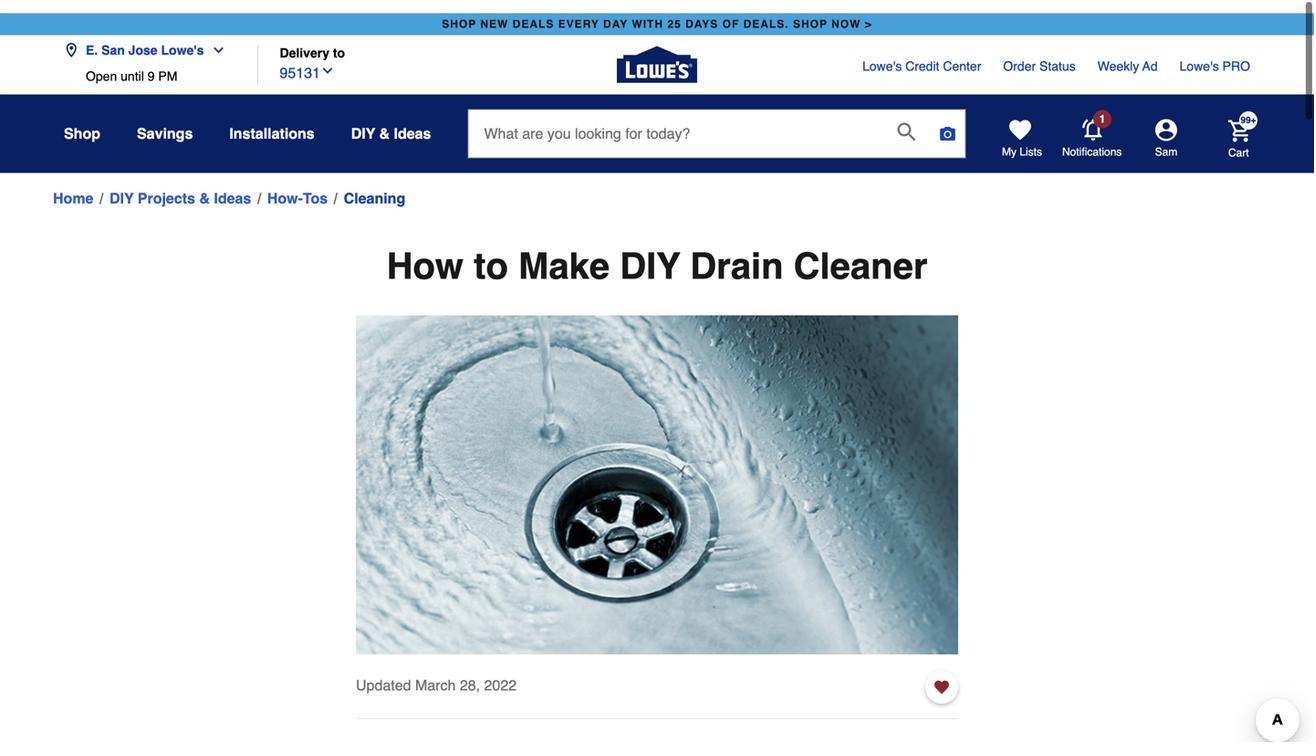 Task type: vqa. For each thing, say whether or not it's contained in the screenshot.
Green
no



Task type: locate. For each thing, give the bounding box(es) containing it.
with
[[632, 5, 664, 17]]

lowe's up pm
[[161, 30, 204, 44]]

cleaner
[[794, 232, 928, 274]]

updated
[[356, 664, 411, 681]]

0 horizontal spatial shop
[[442, 5, 477, 17]]

diy inside diy projects & ideas link
[[110, 177, 134, 194]]

1 horizontal spatial &
[[379, 112, 390, 129]]

1 vertical spatial chevron down image
[[320, 50, 335, 65]]

1 shop from the left
[[442, 5, 477, 17]]

0 horizontal spatial ideas
[[214, 177, 251, 194]]

2022
[[484, 664, 517, 681]]

projects
[[138, 177, 195, 194]]

1
[[1100, 99, 1106, 112]]

now
[[832, 5, 861, 17]]

tos
[[303, 177, 328, 194]]

shop
[[64, 112, 100, 129]]

lowe's for lowe's pro
[[1180, 46, 1220, 60]]

to right delivery
[[333, 32, 345, 47]]

updated march 28, 2022
[[356, 664, 517, 681]]

0 horizontal spatial lowe's
[[161, 30, 204, 44]]

center
[[943, 46, 982, 60]]

order status link
[[1004, 44, 1076, 62]]

home link
[[53, 174, 94, 196]]

order
[[1004, 46, 1036, 60]]

ideas up cleaning
[[394, 112, 431, 129]]

shop button
[[64, 104, 100, 137]]

1 vertical spatial &
[[199, 177, 210, 194]]

diy left the projects
[[110, 177, 134, 194]]

installations button
[[229, 104, 315, 137]]

25
[[668, 5, 682, 17]]

1 horizontal spatial ideas
[[394, 112, 431, 129]]

9
[[148, 56, 155, 70]]

cart
[[1229, 133, 1250, 146]]

diy up cleaning
[[351, 112, 375, 129]]

to for delivery
[[333, 32, 345, 47]]

location image
[[64, 30, 79, 44]]

lowe's pro link
[[1180, 44, 1251, 62]]

search image
[[898, 110, 916, 128]]

28,
[[460, 664, 480, 681]]

0 horizontal spatial &
[[199, 177, 210, 194]]

lowe's pro
[[1180, 46, 1251, 60]]

open
[[86, 56, 117, 70]]

lists
[[1020, 132, 1043, 145]]

diy for diy projects & ideas
[[110, 177, 134, 194]]

1 horizontal spatial to
[[474, 232, 508, 274]]

lowe's left credit
[[863, 46, 902, 60]]

lowe's left pro
[[1180, 46, 1220, 60]]

diy
[[351, 112, 375, 129], [110, 177, 134, 194], [620, 232, 681, 274]]

1 vertical spatial ideas
[[214, 177, 251, 194]]

1 vertical spatial to
[[474, 232, 508, 274]]

shop
[[442, 5, 477, 17], [793, 5, 828, 17]]

2 horizontal spatial lowe's
[[1180, 46, 1220, 60]]

lowe's credit center
[[863, 46, 982, 60]]

my
[[1002, 132, 1017, 145]]

lowe's home improvement notification center image
[[1083, 106, 1105, 128]]

1 horizontal spatial lowe's
[[863, 46, 902, 60]]

diy for diy & ideas
[[351, 112, 375, 129]]

ideas inside button
[[394, 112, 431, 129]]

ad
[[1143, 46, 1158, 60]]

until
[[121, 56, 144, 70]]

shop left new
[[442, 5, 477, 17]]

0 vertical spatial to
[[333, 32, 345, 47]]

1 horizontal spatial chevron down image
[[320, 50, 335, 65]]

0 vertical spatial ideas
[[394, 112, 431, 129]]

chevron down image right jose
[[204, 30, 226, 44]]

to
[[333, 32, 345, 47], [474, 232, 508, 274]]

diy right make
[[620, 232, 681, 274]]

lowe's home improvement logo image
[[617, 11, 698, 92]]

&
[[379, 112, 390, 129], [199, 177, 210, 194]]

chevron down image
[[204, 30, 226, 44], [320, 50, 335, 65]]

0 horizontal spatial to
[[333, 32, 345, 47]]

diy & ideas
[[351, 112, 431, 129]]

99+
[[1241, 102, 1257, 112]]

to right how
[[474, 232, 508, 274]]

diy inside diy & ideas button
[[351, 112, 375, 129]]

liquid going down a drain in a metal sink. image
[[356, 302, 959, 641]]

heart filled image
[[935, 664, 949, 684]]

None search field
[[468, 96, 966, 162]]

lowe's home improvement cart image
[[1229, 107, 1251, 129]]

ideas left how-
[[214, 177, 251, 194]]

order status
[[1004, 46, 1076, 60]]

0 vertical spatial diy
[[351, 112, 375, 129]]

0 vertical spatial chevron down image
[[204, 30, 226, 44]]

1 vertical spatial diy
[[110, 177, 134, 194]]

1 horizontal spatial diy
[[351, 112, 375, 129]]

1 horizontal spatial shop
[[793, 5, 828, 17]]

0 horizontal spatial diy
[[110, 177, 134, 194]]

days
[[686, 5, 719, 17]]

weekly
[[1098, 46, 1140, 60]]

shop new deals every day with 25 days of deals. shop now >
[[442, 5, 873, 17]]

camera image
[[939, 111, 957, 130]]

chevron down image down delivery to
[[320, 50, 335, 65]]

& up cleaning
[[379, 112, 390, 129]]

0 horizontal spatial chevron down image
[[204, 30, 226, 44]]

home
[[53, 177, 94, 194]]

shop left now
[[793, 5, 828, 17]]

0 vertical spatial &
[[379, 112, 390, 129]]

2 vertical spatial diy
[[620, 232, 681, 274]]

lowe's
[[161, 30, 204, 44], [863, 46, 902, 60], [1180, 46, 1220, 60]]

& right the projects
[[199, 177, 210, 194]]

ideas
[[394, 112, 431, 129], [214, 177, 251, 194]]



Task type: describe. For each thing, give the bounding box(es) containing it.
e. san jose lowe's button
[[64, 19, 233, 56]]

how-tos
[[267, 177, 328, 194]]

weekly ad link
[[1098, 44, 1158, 62]]

march
[[415, 664, 456, 681]]

e. san jose lowe's
[[86, 30, 204, 44]]

weekly ad
[[1098, 46, 1158, 60]]

delivery to
[[280, 32, 345, 47]]

credit
[[906, 46, 940, 60]]

delivery
[[280, 32, 330, 47]]

lowe's credit center link
[[863, 44, 982, 62]]

cleaning
[[344, 177, 406, 194]]

how
[[387, 232, 464, 274]]

san
[[101, 30, 125, 44]]

make
[[519, 232, 610, 274]]

diy projects & ideas link
[[110, 174, 251, 196]]

drain
[[690, 232, 784, 274]]

& inside button
[[379, 112, 390, 129]]

e.
[[86, 30, 98, 44]]

diy projects & ideas
[[110, 177, 251, 194]]

status
[[1040, 46, 1076, 60]]

pro
[[1223, 46, 1251, 60]]

deals.
[[744, 5, 789, 17]]

>
[[865, 5, 873, 17]]

chevron down image inside 95131 button
[[320, 50, 335, 65]]

day
[[604, 5, 628, 17]]

new
[[481, 5, 509, 17]]

sam
[[1156, 132, 1178, 145]]

to for how
[[474, 232, 508, 274]]

how-
[[267, 177, 303, 194]]

95131 button
[[280, 47, 335, 71]]

my lists link
[[1002, 106, 1043, 146]]

sam button
[[1123, 106, 1211, 146]]

cleaning link
[[344, 174, 406, 196]]

my lists
[[1002, 132, 1043, 145]]

2 shop from the left
[[793, 5, 828, 17]]

Search Query text field
[[469, 97, 883, 144]]

lowe's inside button
[[161, 30, 204, 44]]

pm
[[158, 56, 177, 70]]

deals
[[513, 5, 554, 17]]

savings
[[137, 112, 193, 129]]

diy & ideas button
[[351, 104, 431, 137]]

lowe's for lowe's credit center
[[863, 46, 902, 60]]

how to make diy drain cleaner
[[387, 232, 928, 274]]

how-tos link
[[267, 174, 328, 196]]

of
[[723, 5, 740, 17]]

shop new deals every day with 25 days of deals. shop now > link
[[438, 0, 876, 22]]

notifications
[[1063, 132, 1122, 145]]

installations
[[229, 112, 315, 129]]

jose
[[128, 30, 158, 44]]

95131
[[280, 51, 320, 68]]

savings button
[[137, 104, 193, 137]]

every
[[558, 5, 600, 17]]

lowe's home improvement lists image
[[1010, 106, 1032, 128]]

open until 9 pm
[[86, 56, 177, 70]]

2 horizontal spatial diy
[[620, 232, 681, 274]]



